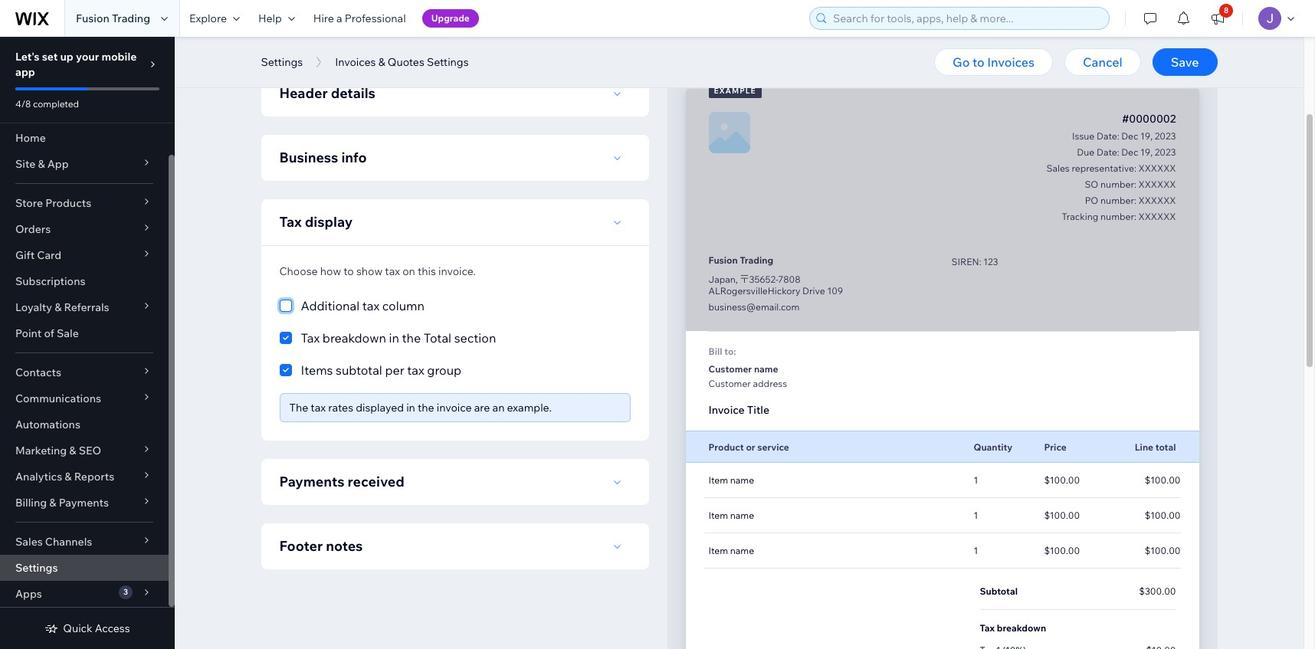 Task type: vqa. For each thing, say whether or not it's contained in the screenshot.


Task type: locate. For each thing, give the bounding box(es) containing it.
2 xxxxxx from the top
[[1138, 179, 1176, 190]]

xxxxxx
[[1138, 162, 1176, 174], [1138, 179, 1176, 190], [1138, 195, 1176, 206], [1138, 211, 1176, 222]]

tax for tax display
[[279, 213, 302, 231]]

2 item from the top
[[709, 510, 728, 521]]

0 vertical spatial number:
[[1101, 179, 1136, 190]]

number: right tracking
[[1100, 211, 1136, 222]]

to right 'how'
[[344, 264, 354, 278]]

the left total
[[402, 330, 421, 346]]

per
[[385, 362, 404, 378]]

tax left column
[[362, 298, 380, 313]]

are
[[474, 401, 490, 415]]

0 vertical spatial customer
[[709, 363, 752, 375]]

0 vertical spatial fusion
[[76, 11, 109, 25]]

0 horizontal spatial your
[[76, 50, 99, 64]]

1 horizontal spatial to
[[972, 54, 984, 70]]

1 vertical spatial date:
[[1097, 146, 1119, 158]]

0 vertical spatial the
[[402, 330, 421, 346]]

2 customer from the top
[[709, 378, 751, 389]]

the down group
[[418, 401, 434, 415]]

breakdown for tax breakdown in the total section
[[323, 330, 386, 346]]

home link
[[0, 125, 169, 151]]

price
[[1044, 441, 1067, 453]]

rates
[[328, 401, 353, 415]]

sales down billing
[[15, 535, 43, 549]]

0 vertical spatial sales
[[1046, 162, 1070, 174]]

the
[[289, 401, 308, 415]]

analytics
[[15, 470, 62, 484]]

0 horizontal spatial breakdown
[[323, 330, 386, 346]]

0 vertical spatial 2023
[[1155, 130, 1176, 142]]

fusion up mobile
[[76, 11, 109, 25]]

what
[[324, 35, 352, 51]]

business
[[279, 149, 338, 166]]

0 horizontal spatial trading
[[112, 11, 150, 25]]

1 horizontal spatial your
[[544, 35, 570, 51]]

sales inside dropdown button
[[15, 535, 43, 549]]

fusion trading japan, 〒35652-7808 alrogersvillehickory drive 109 business@email.com
[[709, 254, 843, 313]]

appears
[[355, 35, 401, 51]]

3 number: from the top
[[1100, 211, 1136, 222]]

breakdown
[[323, 330, 386, 346], [997, 622, 1046, 634]]

tax down 'subtotal'
[[980, 622, 995, 634]]

& down appears
[[378, 55, 385, 69]]

0 vertical spatial item name
[[709, 474, 754, 486]]

2 number: from the top
[[1101, 195, 1136, 206]]

siren:
[[951, 256, 981, 267]]

dec
[[1121, 130, 1138, 142], [1121, 146, 1138, 158]]

tax left the display
[[279, 213, 302, 231]]

group
[[427, 362, 461, 378]]

example.
[[507, 401, 552, 415]]

and
[[495, 35, 516, 51]]

trading up mobile
[[112, 11, 150, 25]]

1 vertical spatial dec
[[1121, 146, 1138, 158]]

& for loyalty & referrals
[[55, 300, 62, 314]]

analytics & reports button
[[0, 464, 169, 490]]

2 2023 from the top
[[1155, 146, 1176, 158]]

1 horizontal spatial fusion
[[709, 254, 738, 266]]

1 vertical spatial 19,
[[1140, 146, 1153, 158]]

0 horizontal spatial sales
[[15, 535, 43, 549]]

number: down representative:
[[1101, 179, 1136, 190]]

1 horizontal spatial sales
[[1046, 162, 1070, 174]]

& inside button
[[378, 55, 385, 69]]

1 vertical spatial customer
[[709, 378, 751, 389]]

point of sale link
[[0, 320, 169, 346]]

made
[[706, 35, 738, 51]]

0 vertical spatial dec
[[1121, 130, 1138, 142]]

product
[[709, 441, 744, 453]]

your right 'up'
[[76, 50, 99, 64]]

choose how to show tax on this invoice.
[[279, 264, 476, 278]]

1 xxxxxx from the top
[[1138, 162, 1176, 174]]

& right billing
[[49, 496, 56, 510]]

issued
[[842, 35, 879, 51]]

in
[[389, 330, 399, 346], [406, 401, 415, 415]]

fusion trading
[[76, 11, 150, 25]]

quantity
[[974, 441, 1013, 453]]

2 horizontal spatial settings
[[427, 55, 469, 69]]

name inside the bill to: customer name customer address
[[754, 363, 778, 375]]

invoices & quotes settings
[[335, 55, 469, 69]]

your right edit
[[544, 35, 570, 51]]

3 1 from the top
[[974, 545, 978, 556]]

settings up apps
[[15, 561, 58, 575]]

marketing
[[15, 444, 67, 458]]

breakdown down 'subtotal'
[[997, 622, 1046, 634]]

card
[[37, 248, 61, 262]]

Items subtotal per tax group checkbox
[[279, 361, 630, 379]]

1 vertical spatial sales
[[15, 535, 43, 549]]

cancel
[[1083, 54, 1122, 70]]

1 vertical spatial item name
[[709, 510, 754, 521]]

channels
[[45, 535, 92, 549]]

payments inside dropdown button
[[59, 496, 109, 510]]

2 vertical spatial number:
[[1100, 211, 1136, 222]]

1 vertical spatial 2023
[[1155, 146, 1176, 158]]

fusion inside fusion trading japan, 〒35652-7808 alrogersvillehickory drive 109 business@email.com
[[709, 254, 738, 266]]

invoices down what
[[335, 55, 376, 69]]

1 horizontal spatial payments
[[279, 473, 344, 490]]

0 vertical spatial 19,
[[1140, 130, 1153, 142]]

hire a professional
[[313, 11, 406, 25]]

0 horizontal spatial settings
[[15, 561, 58, 575]]

in right the displayed
[[406, 401, 415, 415]]

1 vertical spatial on
[[402, 264, 415, 278]]

on up quotes
[[404, 35, 419, 51]]

invoice down upgrade button
[[452, 35, 492, 51]]

tracking
[[1062, 211, 1098, 222]]

0 vertical spatial invoice
[[452, 35, 492, 51]]

0 vertical spatial in
[[389, 330, 399, 346]]

settings link
[[0, 555, 169, 581]]

additional tax column
[[301, 298, 425, 313]]

name
[[754, 363, 778, 375], [730, 474, 754, 486], [730, 510, 754, 521], [730, 545, 754, 556]]

items subtotal per tax group
[[301, 362, 461, 378]]

& right site
[[38, 157, 45, 171]]

number: right po
[[1101, 195, 1136, 206]]

tax inside "checkbox"
[[301, 330, 320, 346]]

2 vertical spatial item
[[709, 545, 728, 556]]

1 vertical spatial number:
[[1101, 195, 1136, 206]]

0 vertical spatial tax
[[279, 213, 302, 231]]

customer up invoice on the bottom right of page
[[709, 378, 751, 389]]

to right go
[[972, 54, 984, 70]]

settings down customize
[[261, 55, 303, 69]]

customer down to:
[[709, 363, 752, 375]]

sales channels button
[[0, 529, 169, 555]]

19,
[[1140, 130, 1153, 142], [1140, 146, 1153, 158]]

invoice
[[452, 35, 492, 51], [437, 401, 472, 415]]

1 vertical spatial payments
[[59, 496, 109, 510]]

tax
[[279, 213, 302, 231], [301, 330, 320, 346], [980, 622, 995, 634]]

bill
[[709, 346, 722, 357]]

1 vertical spatial to
[[344, 264, 354, 278]]

2 item name from the top
[[709, 510, 754, 521]]

quick access
[[63, 622, 130, 635]]

dec up representative:
[[1121, 146, 1138, 158]]

sidebar element
[[0, 37, 175, 649]]

0 vertical spatial to
[[972, 54, 984, 70]]

0 vertical spatial on
[[404, 35, 419, 51]]

1 vertical spatial tax
[[301, 330, 320, 346]]

settings down the each
[[427, 55, 469, 69]]

& left reports
[[65, 470, 72, 484]]

trading up 〒35652-
[[740, 254, 773, 266]]

& right 'loyalty'
[[55, 300, 62, 314]]

0 horizontal spatial fusion
[[76, 11, 109, 25]]

in up per
[[389, 330, 399, 346]]

1 customer from the top
[[709, 363, 752, 375]]

set
[[42, 50, 58, 64]]

8
[[1224, 5, 1229, 15]]

header details
[[279, 84, 375, 102]]

breakdown inside tax breakdown in the total section "checkbox"
[[323, 330, 386, 346]]

& for site & app
[[38, 157, 45, 171]]

payments down the analytics & reports popup button
[[59, 496, 109, 510]]

communications button
[[0, 385, 169, 412]]

0 vertical spatial breakdown
[[323, 330, 386, 346]]

Tax breakdown in the Total section checkbox
[[279, 329, 630, 347]]

of
[[44, 326, 54, 340]]

$300.00
[[1139, 585, 1176, 597]]

due
[[1077, 146, 1095, 158]]

settings for settings button
[[261, 55, 303, 69]]

0 vertical spatial item
[[709, 474, 728, 486]]

$100.00
[[1044, 474, 1080, 486], [1145, 474, 1181, 486], [1044, 510, 1080, 521], [1145, 510, 1181, 521], [1044, 545, 1080, 556], [1145, 545, 1181, 556]]

2 1 from the top
[[974, 510, 978, 521]]

subscriptions
[[15, 274, 85, 288]]

invoice left the are
[[437, 401, 472, 415]]

1 horizontal spatial trading
[[740, 254, 773, 266]]

1 horizontal spatial settings
[[261, 55, 303, 69]]

0 vertical spatial date:
[[1097, 130, 1119, 142]]

an
[[492, 401, 505, 415]]

breakdown up subtotal
[[323, 330, 386, 346]]

item
[[709, 474, 728, 486], [709, 510, 728, 521], [709, 545, 728, 556]]

tax breakdown
[[980, 622, 1046, 634]]

business info
[[279, 149, 367, 166]]

gift card
[[15, 248, 61, 262]]

0 horizontal spatial to
[[344, 264, 354, 278]]

0 horizontal spatial payments
[[59, 496, 109, 510]]

1 vertical spatial invoice
[[437, 401, 472, 415]]

orders
[[15, 222, 51, 236]]

payments left received
[[279, 473, 344, 490]]

2 vertical spatial 1
[[974, 545, 978, 556]]

& left seo
[[69, 444, 76, 458]]

dec down #0000002
[[1121, 130, 1138, 142]]

issue
[[1072, 130, 1095, 142]]

orders button
[[0, 216, 169, 242]]

drive
[[802, 285, 825, 297]]

billing & payments
[[15, 496, 109, 510]]

1 horizontal spatial in
[[406, 401, 415, 415]]

& for analytics & reports
[[65, 470, 72, 484]]

on
[[404, 35, 419, 51], [402, 264, 415, 278]]

fusion up japan,
[[709, 254, 738, 266]]

upgrade
[[431, 12, 470, 24]]

2 vertical spatial tax
[[980, 622, 995, 634]]

subtotal
[[336, 362, 382, 378]]

0 vertical spatial trading
[[112, 11, 150, 25]]

sales left representative:
[[1046, 162, 1070, 174]]

1 vertical spatial breakdown
[[997, 622, 1046, 634]]

2 dec from the top
[[1121, 146, 1138, 158]]

date: up representative:
[[1097, 146, 1119, 158]]

0 vertical spatial 1
[[974, 474, 978, 486]]

2 vertical spatial item name
[[709, 545, 754, 556]]

on left this
[[402, 264, 415, 278]]

date: right issue at right
[[1097, 130, 1119, 142]]

Additional tax column checkbox
[[279, 297, 630, 315]]

1 horizontal spatial breakdown
[[997, 622, 1046, 634]]

1 vertical spatial trading
[[740, 254, 773, 266]]

& inside dropdown button
[[55, 300, 62, 314]]

trading inside fusion trading japan, 〒35652-7808 alrogersvillehickory drive 109 business@email.com
[[740, 254, 773, 266]]

sales
[[1046, 162, 1070, 174], [15, 535, 43, 549]]

future
[[893, 35, 927, 51]]

1 vertical spatial item
[[709, 510, 728, 521]]

0 horizontal spatial in
[[389, 330, 399, 346]]

invoices
[[987, 54, 1035, 70], [335, 55, 376, 69]]

1 19, from the top
[[1140, 130, 1153, 142]]

default
[[572, 35, 613, 51]]

tax up items
[[301, 330, 320, 346]]

1 vertical spatial 1
[[974, 510, 978, 521]]

invoices right go
[[987, 54, 1035, 70]]

settings inside sidebar element
[[15, 561, 58, 575]]

1 vertical spatial fusion
[[709, 254, 738, 266]]

alrogersvillehickory
[[709, 285, 800, 297]]



Task type: describe. For each thing, give the bounding box(es) containing it.
3 item from the top
[[709, 545, 728, 556]]

1 1 from the top
[[974, 474, 978, 486]]

3 item name from the top
[[709, 545, 754, 556]]

column
[[382, 298, 425, 313]]

0 horizontal spatial invoices
[[335, 55, 376, 69]]

123
[[983, 256, 998, 267]]

point of sale
[[15, 326, 79, 340]]

tax display
[[279, 213, 353, 231]]

1 vertical spatial the
[[418, 401, 434, 415]]

or
[[746, 441, 755, 453]]

header
[[279, 84, 328, 102]]

4 xxxxxx from the top
[[1138, 211, 1176, 222]]

tax right "the"
[[311, 401, 326, 415]]

choose
[[279, 264, 318, 278]]

breakdown for tax breakdown
[[997, 622, 1046, 634]]

this
[[418, 264, 436, 278]]

site
[[15, 157, 35, 171]]

hire a professional link
[[304, 0, 415, 37]]

to:
[[724, 346, 736, 357]]

the tax rates displayed in the invoice are an example.
[[289, 401, 552, 415]]

completed
[[33, 98, 79, 110]]

cancel button
[[1065, 48, 1141, 76]]

1 dec from the top
[[1121, 130, 1138, 142]]

siren: 123
[[951, 256, 998, 267]]

home
[[15, 131, 46, 145]]

& for billing & payments
[[49, 496, 56, 510]]

total
[[424, 330, 451, 346]]

trading for fusion trading
[[112, 11, 150, 25]]

tax right show
[[385, 264, 400, 278]]

marketing & seo button
[[0, 438, 169, 464]]

communications
[[15, 392, 101, 405]]

save
[[1171, 54, 1199, 70]]

tax breakdown in the total section
[[301, 330, 496, 346]]

analytics & reports
[[15, 470, 114, 484]]

invoice
[[709, 403, 745, 417]]

line
[[1135, 441, 1153, 453]]

tax for tax breakdown in the total section
[[301, 330, 320, 346]]

billing & payments button
[[0, 490, 169, 516]]

displayed
[[356, 401, 404, 415]]

fusion for fusion trading japan, 〒35652-7808 alrogersvillehickory drive 109 business@email.com
[[709, 254, 738, 266]]

app
[[15, 65, 35, 79]]

settings for settings link
[[15, 561, 58, 575]]

4/8
[[15, 98, 31, 110]]

professional
[[345, 11, 406, 25]]

save button
[[1152, 48, 1217, 76]]

& left future
[[882, 35, 890, 51]]

sales inside #0000002 issue date: dec 19, 2023 due date: dec 19, 2023 sales representative: xxxxxx so number: xxxxxx po number: xxxxxx tracking number: xxxxxx
[[1046, 162, 1070, 174]]

automations link
[[0, 412, 169, 438]]

the inside "checkbox"
[[402, 330, 421, 346]]

let's
[[15, 50, 40, 64]]

tax right per
[[407, 362, 424, 378]]

po
[[1085, 195, 1098, 206]]

0 vertical spatial payments
[[279, 473, 344, 490]]

1 item from the top
[[709, 474, 728, 486]]

Search for tools, apps, help & more... field
[[828, 8, 1104, 29]]

title
[[747, 403, 769, 417]]

items
[[301, 362, 333, 378]]

109
[[827, 285, 843, 297]]

help button
[[249, 0, 304, 37]]

2 date: from the top
[[1097, 146, 1119, 158]]

your inside let's set up your mobile app
[[76, 50, 99, 64]]

invoices.
[[930, 35, 979, 51]]

explore
[[189, 11, 227, 25]]

1 number: from the top
[[1101, 179, 1136, 190]]

settings button
[[253, 51, 310, 74]]

notes
[[326, 537, 363, 555]]

email.
[[616, 35, 649, 51]]

3 xxxxxx from the top
[[1138, 195, 1176, 206]]

go
[[953, 54, 970, 70]]

to inside "go to invoices" button
[[972, 54, 984, 70]]

japan,
[[709, 274, 738, 285]]

automations
[[15, 418, 80, 431]]

#0000002
[[1122, 112, 1176, 126]]

invoice.
[[438, 264, 476, 278]]

sale
[[57, 326, 79, 340]]

invoices & quotes settings button
[[327, 51, 476, 74]]

trading for fusion trading japan, 〒35652-7808 alrogersvillehickory drive 109 business@email.com
[[740, 254, 773, 266]]

1 item name from the top
[[709, 474, 754, 486]]

site & app
[[15, 157, 69, 171]]

representative:
[[1072, 162, 1136, 174]]

bill to: customer name customer address
[[709, 346, 787, 389]]

apps
[[15, 587, 42, 601]]

in inside "checkbox"
[[389, 330, 399, 346]]

additional
[[301, 298, 360, 313]]

1 2023 from the top
[[1155, 130, 1176, 142]]

how
[[320, 264, 341, 278]]

tax for tax breakdown
[[980, 622, 995, 634]]

& for marketing & seo
[[69, 444, 76, 458]]

a
[[336, 11, 342, 25]]

all
[[827, 35, 839, 51]]

go to invoices
[[953, 54, 1035, 70]]

display
[[305, 213, 353, 231]]

gift card button
[[0, 242, 169, 268]]

mobile
[[101, 50, 137, 64]]

fusion for fusion trading
[[76, 11, 109, 25]]

here
[[741, 35, 767, 51]]

4/8 completed
[[15, 98, 79, 110]]

seo
[[79, 444, 101, 458]]

quick access button
[[45, 622, 130, 635]]

quotes
[[388, 55, 424, 69]]

footer notes
[[279, 537, 363, 555]]

1 horizontal spatial invoices
[[987, 54, 1035, 70]]

store products
[[15, 196, 91, 210]]

loyalty & referrals
[[15, 300, 109, 314]]

2 19, from the top
[[1140, 146, 1153, 158]]

1 date: from the top
[[1097, 130, 1119, 142]]

info
[[341, 149, 367, 166]]

quick
[[63, 622, 92, 635]]

〒35652-
[[740, 274, 778, 285]]

1 vertical spatial in
[[406, 401, 415, 415]]

show
[[356, 264, 383, 278]]

line total
[[1135, 441, 1176, 453]]

store products button
[[0, 190, 169, 216]]

footer
[[279, 537, 323, 555]]

& for invoices & quotes settings
[[378, 55, 385, 69]]



